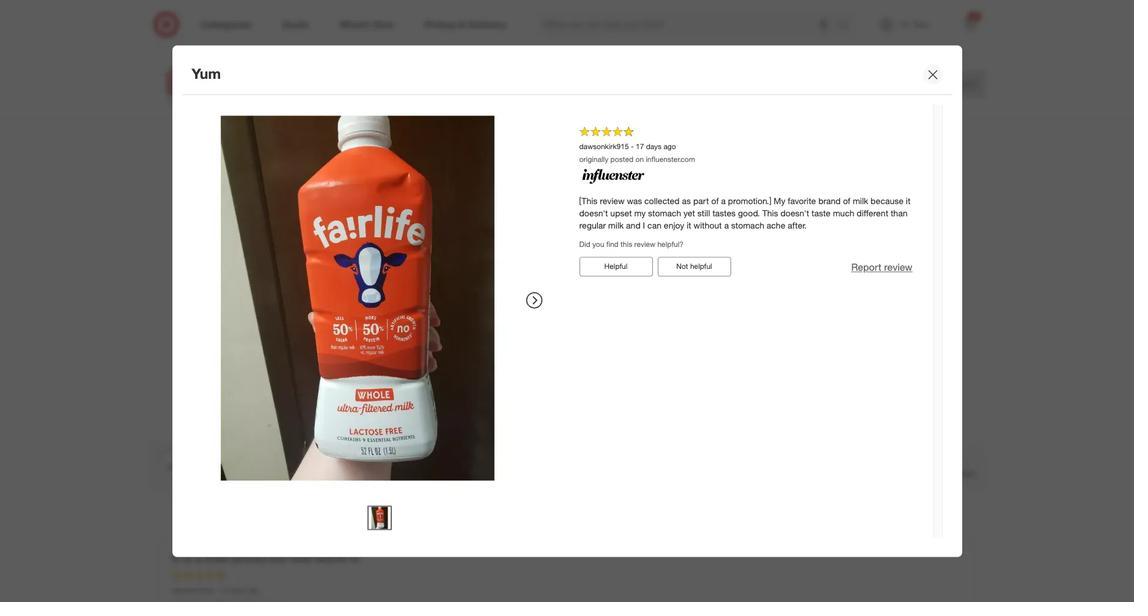 Task type: locate. For each thing, give the bounding box(es) containing it.
stomach down good.
[[731, 220, 765, 231]]

1333 inside the 1333 link
[[265, 94, 284, 104]]

0 horizontal spatial -
[[215, 586, 218, 595]]

recommend
[[709, 162, 765, 174]]

- left 17
[[631, 142, 634, 151]]

a down tastes
[[724, 220, 729, 231]]

review right "report"
[[885, 261, 913, 274]]

1 vertical spatial -
[[631, 142, 634, 151]]

1333 down lactose-
[[265, 94, 284, 104]]

days for 17
[[646, 142, 662, 151]]

still
[[698, 208, 710, 218]]

5 stars
[[357, 128, 379, 138]]

1 horizontal spatial doesn't
[[781, 208, 810, 218]]

milk down upset
[[608, 220, 624, 231]]

part
[[693, 196, 709, 206]]

0 horizontal spatial 1333
[[265, 94, 284, 104]]

out for taste out of 5
[[644, 230, 656, 240]]

- inside yum dialog
[[631, 142, 634, 151]]

it
[[906, 196, 911, 206], [687, 220, 692, 231]]

1 horizontal spatial milk
[[853, 196, 869, 206]]

0 vertical spatial stomach
[[648, 208, 681, 218]]

2 horizontal spatial -
[[631, 142, 634, 151]]

1 vertical spatial a
[[724, 220, 729, 231]]

stars up 2 stars
[[363, 152, 379, 161]]

reviews
[[595, 86, 651, 103]]

doesn't up 'regular'
[[579, 208, 608, 218]]

it down yet
[[687, 220, 692, 231]]

review right this
[[635, 240, 656, 249]]

3 down the "whole"
[[304, 93, 309, 104]]

1 vertical spatial days
[[230, 586, 245, 595]]

stars down the 5 stars
[[363, 140, 379, 149]]

4
[[357, 140, 361, 149]]

1333
[[265, 94, 284, 104], [577, 176, 596, 186]]

out for quality out of 5
[[552, 230, 564, 240]]

2 stars from the top
[[363, 140, 379, 149]]

out inside quality out of 5
[[552, 230, 564, 240]]

3 down 4
[[357, 152, 361, 161]]

- for alexzandriaa - 12 days ago
[[215, 586, 218, 595]]

taste
[[812, 208, 831, 218], [644, 218, 665, 228]]

value
[[460, 218, 482, 228]]

0 horizontal spatial ago
[[247, 586, 260, 595]]

oz
[[389, 75, 400, 87]]

Verified purchases checkbox
[[878, 467, 890, 479]]

5 for value out of 5
[[485, 230, 490, 240]]

find
[[607, 240, 619, 249]]

days
[[646, 142, 662, 151], [230, 586, 245, 595]]

1 horizontal spatial review
[[635, 240, 656, 249]]

guest review image 1 of 1, full size image
[[198, 116, 517, 481], [367, 506, 392, 530]]

1333 for 1333 star ratings
[[577, 176, 596, 186]]

With photos checkbox
[[878, 451, 890, 463]]

0 vertical spatial 3
[[304, 93, 309, 104]]

out down the quality
[[552, 230, 564, 240]]

as
[[682, 196, 691, 206]]

would
[[679, 162, 707, 174]]

of right i
[[658, 230, 666, 240]]

0 horizontal spatial milk
[[608, 220, 624, 231]]

89
[[656, 162, 666, 174]]

much
[[833, 208, 855, 218]]

0 horizontal spatial stomach
[[648, 208, 681, 218]]

0 vertical spatial days
[[646, 142, 662, 151]]

milk up different
[[853, 196, 869, 206]]

ago up the influenster.com at the right
[[664, 142, 676, 151]]

1333 star ratings
[[577, 176, 641, 186]]

photos
[[917, 451, 947, 463]]

4.8
[[592, 128, 626, 157]]

3 stars from the top
[[363, 152, 379, 161]]

- inside "shop all fairlife lactose-free whole milk - 52 fl oz"
[[360, 75, 364, 87]]

&
[[582, 86, 591, 103]]

1
[[359, 175, 363, 184]]

days inside yum dialog
[[646, 142, 662, 151]]

stomach down collected
[[648, 208, 681, 218]]

1 horizontal spatial it
[[906, 196, 911, 206]]

i
[[643, 220, 645, 231]]

0 vertical spatial ago
[[664, 142, 676, 151]]

0 vertical spatial 1333
[[265, 94, 284, 104]]

days for 12
[[230, 586, 245, 595]]

- left 12
[[215, 586, 218, 595]]

0 horizontal spatial star
[[365, 175, 377, 184]]

out inside taste out of 5
[[644, 230, 656, 240]]

2 horizontal spatial out
[[644, 230, 656, 240]]

1 horizontal spatial -
[[360, 75, 364, 87]]

1 vertical spatial 3
[[357, 152, 361, 161]]

- left 52 on the top left of page
[[360, 75, 364, 87]]

2 vertical spatial review
[[885, 261, 913, 274]]

than
[[891, 208, 908, 218]]

review up upset
[[600, 196, 625, 206]]

3 out from the left
[[644, 230, 656, 240]]

originally posted on influenster.com
[[579, 155, 695, 164]]

not helpful button
[[658, 257, 731, 277]]

star left ratings
[[598, 176, 613, 186]]

0 horizontal spatial taste
[[644, 218, 665, 228]]

of down value
[[475, 230, 482, 240]]

because
[[871, 196, 904, 206]]

milk
[[853, 196, 869, 206], [608, 220, 624, 231]]

report
[[852, 261, 882, 274]]

stars down 3 stars
[[363, 163, 379, 172]]

1 horizontal spatial 1333
[[577, 176, 596, 186]]

out inside value out of 5
[[460, 230, 473, 240]]

0 horizontal spatial 3
[[304, 93, 309, 104]]

0 vertical spatial it
[[906, 196, 911, 206]]

10 link
[[956, 11, 983, 38]]

purchases
[[930, 467, 976, 479]]

2 out from the left
[[552, 230, 564, 240]]

stars for 4 stars
[[363, 140, 379, 149]]

1 horizontal spatial star
[[598, 176, 613, 186]]

star for 1
[[365, 175, 377, 184]]

quality out of 5
[[552, 218, 581, 240]]

alexzandriaa
[[172, 586, 213, 595]]

1 vertical spatial stomach
[[731, 220, 765, 231]]

stars for 5 stars
[[363, 128, 379, 138]]

this
[[621, 240, 632, 249]]

1 horizontal spatial taste
[[812, 208, 831, 218]]

1 out from the left
[[460, 230, 473, 240]]

brand
[[819, 196, 841, 206]]

fairlife
[[208, 75, 239, 87]]

1333 up [this
[[577, 176, 596, 186]]

2 vertical spatial a
[[195, 551, 201, 565]]

a up tastes
[[721, 196, 726, 206]]

1 horizontal spatial out
[[552, 230, 564, 240]]

1 horizontal spatial ago
[[664, 142, 676, 151]]

2 horizontal spatial review
[[885, 261, 913, 274]]

stars
[[363, 128, 379, 138], [363, 140, 379, 149], [363, 152, 379, 161], [363, 163, 379, 172]]

1 stars from the top
[[363, 128, 379, 138]]

1 star
[[359, 175, 377, 184]]

17
[[636, 142, 644, 151]]

guest
[[483, 86, 523, 103]]

review inside [this review was collected as part of a promotion.] my favorite brand of milk because it doesn't upset my stomach yet still tastes good. this doesn't taste much different than regular milk and i can enjoy it without a stomach ache after.
[[600, 196, 625, 206]]

days right 17
[[646, 142, 662, 151]]

5 inside value out of 5
[[485, 230, 490, 240]]

0 horizontal spatial it
[[687, 220, 692, 231]]

3 questions link
[[299, 92, 350, 106]]

out
[[460, 230, 473, 240], [552, 230, 564, 240], [644, 230, 656, 240]]

%
[[666, 162, 676, 174]]

days right 12
[[230, 586, 245, 595]]

1 vertical spatial 1333
[[577, 176, 596, 186]]

0 vertical spatial -
[[360, 75, 364, 87]]

0 horizontal spatial review
[[600, 196, 625, 206]]

5
[[357, 128, 361, 138], [485, 230, 490, 240], [576, 230, 581, 240], [668, 230, 673, 240]]

guest review image 4 of 12, zoom in image
[[524, 298, 601, 374]]

ratings
[[615, 176, 641, 186]]

not helpful
[[677, 262, 712, 271]]

4 stars from the top
[[363, 163, 379, 172]]

out right and
[[644, 230, 656, 240]]

-
[[360, 75, 364, 87], [631, 142, 634, 151], [215, 586, 218, 595]]

helpful
[[690, 262, 712, 271]]

star right the 1
[[365, 175, 377, 184]]

shop all fairlife lactose-free whole milk - 52 fl oz
[[208, 59, 400, 87]]

3 stars
[[357, 152, 379, 161]]

yum
[[192, 65, 221, 82]]

0 vertical spatial review
[[600, 196, 625, 206]]

5 inside taste out of 5
[[668, 230, 673, 240]]

little
[[205, 551, 229, 565]]

5 for quality out of 5
[[576, 230, 581, 240]]

1 horizontal spatial days
[[646, 142, 662, 151]]

0 horizontal spatial days
[[230, 586, 245, 595]]

of inside taste out of 5
[[658, 230, 666, 240]]

2 vertical spatial -
[[215, 586, 218, 595]]

to
[[946, 78, 956, 90]]

doesn't up after.
[[781, 208, 810, 218]]

did
[[579, 240, 591, 249]]

it.
[[351, 551, 361, 565]]

1 horizontal spatial 3
[[357, 152, 361, 161]]

ago
[[664, 142, 676, 151], [247, 586, 260, 595]]

0 horizontal spatial doesn't
[[579, 208, 608, 218]]

5 inside quality out of 5
[[576, 230, 581, 240]]

verified purchases
[[895, 467, 976, 479]]

ago right 12
[[247, 586, 260, 595]]

52
[[367, 75, 377, 87]]

3 questions
[[304, 93, 350, 104]]

1 vertical spatial milk
[[608, 220, 624, 231]]

1 vertical spatial ago
[[247, 586, 260, 595]]

of
[[712, 196, 719, 206], [843, 196, 851, 206], [475, 230, 482, 240], [567, 230, 574, 240], [658, 230, 666, 240]]

doesn't
[[579, 208, 608, 218], [781, 208, 810, 218]]

ago inside yum dialog
[[664, 142, 676, 151]]

star
[[365, 175, 377, 184], [598, 176, 613, 186]]

shop
[[208, 59, 231, 72]]

image of fairlife lactose-free whole milk - 52 fl oz image
[[149, 59, 198, 108]]

dawsonkirk915 - 17 days ago
[[579, 142, 676, 151]]

of inside value out of 5
[[475, 230, 482, 240]]

out down value
[[460, 230, 473, 240]]

it up than at the right top
[[906, 196, 911, 206]]

alexzandriaa - 12 days ago
[[172, 586, 260, 595]]

stars up 4 stars in the top left of the page
[[363, 128, 379, 138]]

taste inside taste out of 5
[[644, 218, 665, 228]]

2 doesn't from the left
[[781, 208, 810, 218]]

can
[[648, 220, 662, 231]]

0 horizontal spatial out
[[460, 230, 473, 240]]

favorite
[[788, 196, 816, 206]]

1 horizontal spatial stomach
[[731, 220, 765, 231]]

of inside quality out of 5
[[567, 230, 574, 240]]

0 vertical spatial milk
[[853, 196, 869, 206]]

guest review image 3 of 12, zoom in image
[[438, 298, 514, 374]]

of down the quality
[[567, 230, 574, 240]]

0 vertical spatial guest review image 1 of 1, full size image
[[198, 116, 517, 481]]

review inside report review button
[[885, 261, 913, 274]]

zoomed image element
[[198, 105, 561, 538]]

report review button
[[852, 261, 913, 275]]

a right is
[[195, 551, 201, 565]]



Task type: vqa. For each thing, say whether or not it's contained in the screenshot.


Task type: describe. For each thing, give the bounding box(es) containing it.
did you find this review helpful?
[[579, 240, 684, 249]]

regular
[[579, 220, 606, 231]]

upset
[[611, 208, 632, 218]]

1 vertical spatial review
[[635, 240, 656, 249]]

of right "part"
[[712, 196, 719, 206]]

ache
[[767, 220, 786, 231]]

and
[[626, 220, 641, 231]]

report review
[[852, 261, 913, 274]]

verified
[[895, 467, 928, 479]]

fl
[[380, 75, 386, 87]]

review for report
[[885, 261, 913, 274]]

- for dawsonkirk915 - 17 days ago
[[631, 142, 634, 151]]

promotion.]
[[728, 196, 772, 206]]

stars for 2 stars
[[363, 163, 379, 172]]

with photos
[[895, 451, 947, 463]]

4 stars
[[357, 140, 379, 149]]

2 stars
[[357, 163, 379, 172]]

add
[[925, 78, 944, 90]]

dawsonkirk915
[[579, 142, 629, 151]]

search button
[[832, 11, 861, 40]]

[this review was collected as part of a promotion.] my favorite brand of milk because it doesn't upset my stomach yet still tastes good. this doesn't taste much different than regular milk and i can enjoy it without a stomach ache after.
[[579, 196, 911, 231]]

3 for 3 questions
[[304, 93, 309, 104]]

taste inside [this review was collected as part of a promotion.] my favorite brand of milk because it doesn't upset my stomach yet still tastes good. this doesn't taste much different than regular milk and i can enjoy it without a stomach ache after.
[[812, 208, 831, 218]]

worth
[[315, 551, 348, 565]]

different
[[857, 208, 889, 218]]

guest review image 1 of 12, zoom in image
[[265, 298, 342, 374]]

add to cart button
[[917, 70, 986, 97]]

review
[[526, 268, 566, 283]]

charlotte
[[843, 87, 873, 96]]

taste out of 5
[[644, 218, 673, 240]]

without
[[694, 220, 722, 231]]

of for value out of 5
[[475, 230, 482, 240]]

of up much
[[843, 196, 851, 206]]

3 for 3 stars
[[357, 152, 361, 161]]

0 vertical spatial a
[[721, 196, 726, 206]]

good.
[[738, 208, 760, 218]]

1333 for 1333
[[265, 94, 284, 104]]

1 vertical spatial guest review image 1 of 1, full size image
[[367, 506, 392, 530]]

it is a little pricey but well worth it.
[[172, 551, 361, 565]]

images
[[569, 268, 609, 283]]

lactose-
[[242, 75, 283, 87]]

on
[[636, 155, 644, 164]]

posted
[[611, 155, 634, 164]]

guest review image 2 of 12, zoom in image
[[352, 298, 428, 374]]

you
[[593, 240, 604, 249]]

at charlotte north
[[835, 87, 894, 96]]

originally
[[579, 155, 609, 164]]

quality
[[552, 218, 581, 228]]

review images
[[526, 268, 609, 283]]

with
[[895, 451, 914, 463]]

all
[[234, 59, 243, 72]]

free
[[283, 75, 303, 87]]

was
[[627, 196, 642, 206]]

ago for dawsonkirk915 - 17 days ago
[[664, 142, 676, 151]]

guest ratings & reviews
[[483, 86, 651, 103]]

this
[[763, 208, 778, 218]]

whole
[[306, 75, 335, 87]]

10
[[971, 13, 978, 20]]

helpful button
[[579, 257, 653, 277]]

after.
[[788, 220, 807, 231]]

is
[[182, 551, 192, 565]]

my
[[634, 208, 646, 218]]

review for [this
[[600, 196, 625, 206]]

What can we help you find? suggestions appear below search field
[[536, 11, 841, 38]]

value out of 5
[[460, 218, 490, 240]]

stars for 3 stars
[[363, 152, 379, 161]]

well
[[290, 551, 312, 565]]

2
[[357, 163, 361, 172]]

pricey
[[232, 551, 266, 565]]

not
[[677, 262, 688, 271]]

89 % would recommend
[[656, 162, 765, 174]]

cart
[[959, 78, 978, 90]]

milk
[[338, 75, 357, 87]]

my
[[774, 196, 786, 206]]

of for taste out of 5
[[658, 230, 666, 240]]

star for 1333
[[598, 176, 613, 186]]

yum dialog
[[172, 45, 962, 557]]

search
[[832, 19, 861, 32]]

it
[[172, 551, 179, 565]]

enjoy
[[664, 220, 685, 231]]

1333 link
[[208, 92, 296, 107]]

at
[[835, 87, 841, 96]]

helpful?
[[658, 240, 684, 249]]

ago for alexzandriaa - 12 days ago
[[247, 586, 260, 595]]

1 doesn't from the left
[[579, 208, 608, 218]]

helpful
[[605, 262, 628, 271]]

1 vertical spatial it
[[687, 220, 692, 231]]

out for value out of 5
[[460, 230, 473, 240]]

of for quality out of 5
[[567, 230, 574, 240]]

5 for taste out of 5
[[668, 230, 673, 240]]

but
[[269, 551, 287, 565]]



